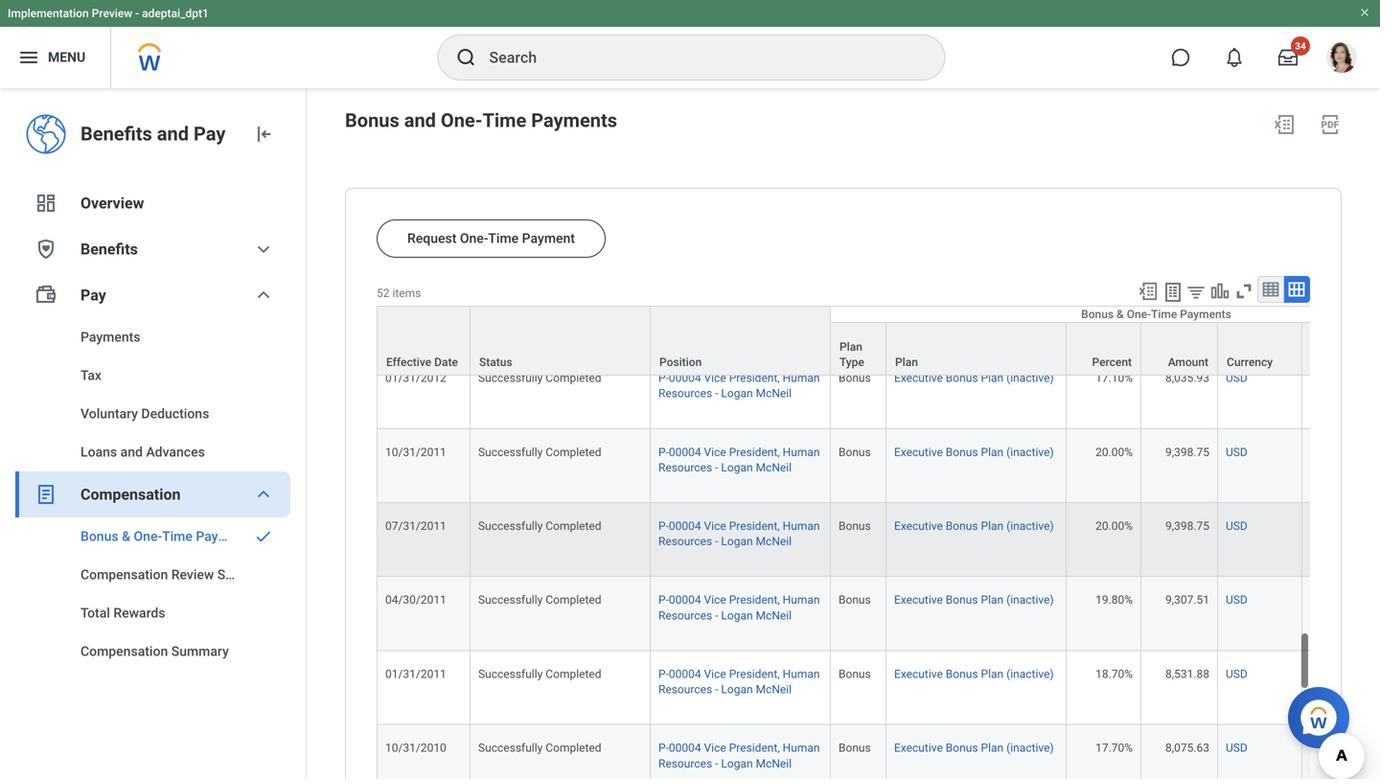 Task type: describe. For each thing, give the bounding box(es) containing it.
3 p-00004 vice president, human resources - logan mcneil link from the top
[[658, 442, 820, 474]]

- for first p-00004 vice president, human resources - logan mcneil link
[[715, 313, 718, 326]]

view printable version (pdf) image
[[1319, 113, 1342, 136]]

5 p-00004 vice president, human resources - logan mcneil link from the top
[[658, 590, 820, 622]]

2 human from the top
[[783, 371, 820, 385]]

date
[[434, 356, 458, 369]]

01/31/2011
[[385, 667, 446, 681]]

payment
[[522, 230, 575, 246]]

menu banner
[[0, 0, 1380, 88]]

row containing 10/31/2010
[[377, 725, 1380, 779]]

and for pay
[[157, 123, 189, 145]]

5 executive from the top
[[894, 593, 943, 607]]

profile logan mcneil image
[[1326, 42, 1357, 77]]

executive bonus plan (inactive) for 01/31/2011
[[894, 667, 1054, 681]]

bonus inside compensation element
[[81, 529, 118, 544]]

usd for 01/31/2012
[[1226, 371, 1248, 385]]

usd link for 10/31/2010
[[1226, 738, 1248, 755]]

chevron down small image for pay
[[252, 284, 275, 307]]

8,531.88
[[1165, 667, 1209, 681]]

president, for fifth p-00004 vice president, human resources - logan mcneil link from the bottom of the page
[[729, 445, 780, 459]]

chevron down small image for benefits
[[252, 238, 275, 261]]

2 executive from the top
[[894, 371, 943, 385]]

4 p-00004 vice president, human resources - logan mcneil link from the top
[[658, 516, 820, 548]]

tax link
[[15, 357, 290, 395]]

status column header
[[471, 306, 651, 377]]

plan column header
[[886, 307, 1067, 377]]

table image
[[1261, 280, 1280, 299]]

loans
[[81, 444, 117, 460]]

president, for 6th p-00004 vice president, human resources - logan mcneil link from the top
[[729, 667, 780, 681]]

president, for 4th p-00004 vice president, human resources - logan mcneil link from the bottom
[[729, 519, 780, 533]]

p-00004 vice president, human resources - logan mcneil for 4th p-00004 vice president, human resources - logan mcneil link from the bottom
[[658, 519, 820, 548]]

completed for 10/31/2011
[[546, 445, 601, 459]]

voluntary deductions link
[[15, 395, 290, 433]]

president, for 1st p-00004 vice president, human resources - logan mcneil link from the bottom
[[729, 741, 780, 755]]

bonus & one-time payments button
[[831, 307, 1380, 322]]

payments inside compensation element
[[196, 529, 256, 544]]

completed for 04/30/2012
[[546, 297, 601, 311]]

00004 for fifth p-00004 vice president, human resources - logan mcneil link from the bottom of the page
[[669, 445, 701, 459]]

usd for 07/31/2011
[[1226, 519, 1248, 533]]

plan type button
[[831, 323, 886, 375]]

justify image
[[17, 46, 40, 69]]

benefits for benefits
[[81, 240, 138, 258]]

completed for 01/31/2012
[[546, 371, 601, 385]]

request
[[407, 230, 457, 246]]

(inactive) for 07/31/2011
[[1006, 519, 1054, 533]]

plan inside plan type
[[840, 340, 862, 354]]

voluntary
[[81, 406, 138, 422]]

compensation button
[[15, 472, 290, 518]]

task pay image
[[35, 284, 58, 307]]

benefits image
[[35, 238, 58, 261]]

logan for third p-00004 vice president, human resources - logan mcneil link from the bottom
[[721, 609, 753, 622]]

resources for 4th p-00004 vice president, human resources - logan mcneil link from the bottom
[[658, 535, 712, 548]]

- for 6th p-00004 vice president, human resources - logan mcneil link from the bottom
[[715, 387, 718, 400]]

usd link for 01/31/2011
[[1226, 664, 1248, 681]]

8,035.93
[[1165, 371, 1209, 385]]

mcneil for 6th p-00004 vice president, human resources - logan mcneil link from the bottom
[[756, 387, 792, 400]]

plan for executive bonus plan (inactive) link related to 07/31/2011
[[981, 519, 1004, 533]]

executive bonus plan (inactive) link for 04/30/2012
[[894, 294, 1054, 311]]

18.70%
[[1095, 667, 1133, 681]]

logan for fifth p-00004 vice president, human resources - logan mcneil link from the bottom of the page
[[721, 461, 753, 474]]

resources for first p-00004 vice president, human resources - logan mcneil link
[[658, 313, 712, 326]]

executive bonus plan (inactive) link for 07/31/2011
[[894, 516, 1054, 533]]

percent column header
[[1067, 307, 1141, 377]]

compensation review statement link
[[15, 556, 290, 594]]

type
[[840, 356, 864, 369]]

overview
[[81, 194, 144, 212]]

p-00004 vice president, human resources - logan mcneil for first p-00004 vice president, human resources - logan mcneil link
[[658, 297, 820, 326]]

9,398.75 for 10/31/2011
[[1165, 445, 1209, 459]]

status
[[479, 356, 512, 369]]

04/30/2012
[[385, 297, 446, 311]]

bonus & one-time payments for bonus & one-time payments link
[[81, 529, 256, 544]]

close environment banner image
[[1359, 7, 1370, 18]]

7 p-00004 vice president, human resources - logan mcneil link from the top
[[658, 738, 820, 770]]

p-00004 vice president, human resources - logan mcneil for fifth p-00004 vice president, human resources - logan mcneil link from the bottom of the page
[[658, 445, 820, 474]]

one- down search image
[[441, 109, 482, 132]]

row containing 04/30/2011
[[377, 577, 1380, 651]]

payments inside pay element
[[81, 329, 140, 345]]

overview link
[[15, 180, 290, 226]]

7 human from the top
[[783, 741, 820, 755]]

(inactive) for 04/30/2012
[[1006, 297, 1054, 311]]

statement
[[217, 567, 280, 583]]

07/31/2011
[[385, 519, 446, 533]]

bonus and one-time payments
[[345, 109, 617, 132]]

preview
[[92, 7, 132, 20]]

& for bonus & one-time payments link
[[122, 529, 130, 544]]

effective
[[386, 356, 431, 369]]

usd link for 07/31/2011
[[1226, 516, 1248, 533]]

bonus inside popup button
[[1081, 308, 1114, 321]]

and for one-
[[404, 109, 436, 132]]

executive for 10/31/2010
[[894, 741, 943, 755]]

p- for first p-00004 vice president, human resources - logan mcneil link
[[658, 297, 669, 311]]

expand table image
[[1287, 280, 1306, 299]]

percent
[[1092, 356, 1132, 369]]

benefits and pay
[[81, 123, 226, 145]]

chevron down small image for compensation
[[252, 483, 275, 506]]

logan for 4th p-00004 vice president, human resources - logan mcneil link from the bottom
[[721, 535, 753, 548]]

executive bonus plan (inactive) link for 01/31/2011
[[894, 664, 1054, 681]]

34
[[1295, 40, 1306, 52]]

00004 for first p-00004 vice president, human resources - logan mcneil link
[[669, 297, 701, 311]]

successfully completed for 07/31/2011
[[478, 519, 601, 533]]

executive bonus plan (inactive) for 07/31/2011
[[894, 519, 1054, 533]]

usd link for 10/31/2011
[[1226, 442, 1248, 459]]

implementation
[[8, 7, 89, 20]]

20.00% for 10/31/2011
[[1095, 445, 1133, 459]]

52 items
[[377, 287, 421, 300]]

compensation summary link
[[15, 633, 290, 671]]

total rewards link
[[15, 594, 290, 633]]

compensation element
[[15, 518, 290, 671]]

plan button
[[886, 323, 1066, 375]]

amount
[[1168, 356, 1208, 369]]

advances
[[146, 444, 205, 460]]

17.70%
[[1095, 741, 1133, 755]]

executive bonus plan (inactive) for 10/31/2011
[[894, 445, 1054, 459]]

deductions
[[141, 406, 209, 422]]

summary
[[171, 644, 229, 659]]

successfully for 04/30/2011
[[478, 593, 543, 607]]

usd for 04/30/2012
[[1226, 297, 1248, 311]]

2 executive bonus plan (inactive) from the top
[[894, 371, 1054, 385]]

successfully completed for 10/31/2010
[[478, 741, 601, 755]]

rewards
[[113, 605, 165, 621]]

vice for 6th p-00004 vice president, human resources - logan mcneil link from the bottom
[[704, 371, 726, 385]]

10/31/2010
[[385, 741, 446, 755]]

vice for 1st p-00004 vice president, human resources - logan mcneil link from the bottom
[[704, 741, 726, 755]]

completed for 04/30/2011
[[546, 593, 601, 607]]

04/30/2011
[[385, 593, 446, 607]]

export to worksheets image
[[1162, 281, 1185, 304]]

pay button
[[15, 272, 290, 318]]

inbox large image
[[1278, 48, 1298, 67]]

plan inside plan popup button
[[895, 356, 918, 369]]

successfully completed for 04/30/2011
[[478, 593, 601, 607]]

logan for 6th p-00004 vice president, human resources - logan mcneil link from the top
[[721, 683, 753, 696]]

row containing 01/31/2012
[[377, 355, 1380, 429]]

one- inside button
[[460, 230, 488, 246]]

adeptai_dpt1
[[142, 7, 209, 20]]

time inside popup button
[[1151, 308, 1177, 321]]

1 horizontal spatial pay
[[194, 123, 226, 145]]

p- for fifth p-00004 vice president, human resources - logan mcneil link from the bottom of the page
[[658, 445, 669, 459]]

5 executive bonus plan (inactive) from the top
[[894, 593, 1054, 607]]

bonus & one-time payments for bonus & one-time payments popup button
[[1081, 308, 1231, 321]]

mcneil for fifth p-00004 vice president, human resources - logan mcneil link from the bottom of the page
[[756, 461, 792, 474]]

review
[[171, 567, 214, 583]]

plan type column header
[[831, 307, 886, 377]]

5 (inactive) from the top
[[1006, 593, 1054, 607]]

6 p-00004 vice president, human resources - logan mcneil link from the top
[[658, 664, 820, 696]]

row containing 07/31/2011
[[377, 503, 1380, 577]]

loans and advances link
[[15, 433, 290, 472]]

time inside button
[[488, 230, 519, 246]]

p- for 6th p-00004 vice president, human resources - logan mcneil link from the top
[[658, 667, 669, 681]]

2 p-00004 vice president, human resources - logan mcneil link from the top
[[658, 368, 820, 400]]

18.10%
[[1095, 297, 1133, 311]]

payments inside popup button
[[1180, 308, 1231, 321]]

6 human from the top
[[783, 667, 820, 681]]



Task type: locate. For each thing, give the bounding box(es) containing it.
bonus & one-time payments inside bonus & one-time payments link
[[81, 529, 256, 544]]

7 executive bonus plan (inactive) from the top
[[894, 741, 1054, 755]]

search image
[[455, 46, 478, 69]]

total rewards
[[81, 605, 165, 621]]

resources for fifth p-00004 vice president, human resources - logan mcneil link from the bottom of the page
[[658, 461, 712, 474]]

plan for second executive bonus plan (inactive) link
[[981, 371, 1004, 385]]

bonus & one-time payments inside bonus & one-time payments popup button
[[1081, 308, 1231, 321]]

effective date column header
[[377, 306, 471, 377]]

p-
[[658, 297, 669, 311], [658, 371, 669, 385], [658, 445, 669, 459], [658, 519, 669, 533], [658, 593, 669, 607], [658, 667, 669, 681], [658, 741, 669, 755]]

mcneil
[[756, 313, 792, 326], [756, 387, 792, 400], [756, 461, 792, 474], [756, 535, 792, 548], [756, 609, 792, 622], [756, 683, 792, 696], [756, 757, 792, 770]]

6 executive bonus plan (inactive) from the top
[[894, 667, 1054, 681]]

1 executive bonus plan (inactive) from the top
[[894, 297, 1054, 311]]

mcneil for third p-00004 vice president, human resources - logan mcneil link from the bottom
[[756, 609, 792, 622]]

loans and advances
[[81, 444, 205, 460]]

bonus
[[345, 109, 399, 132], [839, 297, 871, 311], [946, 297, 978, 311], [1081, 308, 1114, 321], [839, 371, 871, 385], [946, 371, 978, 385], [839, 445, 871, 459], [946, 445, 978, 459], [839, 519, 871, 533], [946, 519, 978, 533], [81, 529, 118, 544], [839, 593, 871, 607], [946, 593, 978, 607], [839, 667, 871, 681], [946, 667, 978, 681], [839, 741, 871, 755], [946, 741, 978, 755]]

20.00% for 07/31/2011
[[1095, 519, 1133, 533]]

3 usd from the top
[[1226, 445, 1248, 459]]

executive
[[894, 297, 943, 311], [894, 371, 943, 385], [894, 445, 943, 459], [894, 519, 943, 533], [894, 593, 943, 607], [894, 667, 943, 681], [894, 741, 943, 755]]

completed for 07/31/2011
[[546, 519, 601, 533]]

time
[[482, 109, 526, 132], [488, 230, 519, 246], [1151, 308, 1177, 321], [162, 529, 192, 544]]

items
[[392, 287, 421, 300]]

2 00004 from the top
[[669, 371, 701, 385]]

3 logan from the top
[[721, 461, 753, 474]]

benefits up overview at the left top of the page
[[81, 123, 152, 145]]

usd link
[[1226, 294, 1248, 311], [1226, 368, 1248, 385], [1226, 442, 1248, 459], [1226, 516, 1248, 533], [1226, 590, 1248, 607], [1226, 664, 1248, 681], [1226, 738, 1248, 755]]

00004 for third p-00004 vice president, human resources - logan mcneil link from the bottom
[[669, 593, 701, 607]]

bonus & one-time payments link
[[15, 518, 290, 556]]

logan for 6th p-00004 vice president, human resources - logan mcneil link from the bottom
[[721, 387, 753, 400]]

&
[[1117, 308, 1124, 321], [122, 529, 130, 544]]

6 executive bonus plan (inactive) link from the top
[[894, 664, 1054, 681]]

executive for 07/31/2011
[[894, 519, 943, 533]]

3 human from the top
[[783, 445, 820, 459]]

20.00%
[[1095, 445, 1133, 459], [1095, 519, 1133, 533]]

0 vertical spatial &
[[1117, 308, 1124, 321]]

p-00004 vice president, human resources - logan mcneil for third p-00004 vice president, human resources - logan mcneil link from the bottom
[[658, 593, 820, 622]]

Search Workday  search field
[[489, 36, 905, 79]]

3 president, from the top
[[729, 445, 780, 459]]

2 9,398.75 from the top
[[1165, 519, 1209, 533]]

2 (inactive) from the top
[[1006, 371, 1054, 385]]

6 00004 from the top
[[669, 667, 701, 681]]

document alt image
[[35, 483, 58, 506]]

1 completed from the top
[[546, 297, 601, 311]]

1 (inactive) from the top
[[1006, 297, 1054, 311]]

2 resources from the top
[[658, 387, 712, 400]]

successfully completed
[[478, 297, 601, 311], [478, 371, 601, 385], [478, 445, 601, 459], [478, 519, 601, 533], [478, 593, 601, 607], [478, 667, 601, 681], [478, 741, 601, 755]]

- for fifth p-00004 vice president, human resources - logan mcneil link from the bottom of the page
[[715, 461, 718, 474]]

row containing bonus & one-time payments
[[377, 306, 1380, 377]]

vice
[[704, 297, 726, 311], [704, 371, 726, 385], [704, 445, 726, 459], [704, 519, 726, 533], [704, 593, 726, 607], [704, 667, 726, 681], [704, 741, 726, 755]]

00004 for 4th p-00004 vice president, human resources - logan mcneil link from the bottom
[[669, 519, 701, 533]]

status button
[[471, 307, 650, 375]]

4 executive from the top
[[894, 519, 943, 533]]

1 vertical spatial bonus & one-time payments
[[81, 529, 256, 544]]

1 p- from the top
[[658, 297, 669, 311]]

8,075.63
[[1165, 741, 1209, 755]]

row containing 10/31/2011
[[377, 429, 1380, 503]]

p-00004 vice president, human resources - logan mcneil link
[[658, 294, 820, 326], [658, 368, 820, 400], [658, 442, 820, 474], [658, 516, 820, 548], [658, 590, 820, 622], [658, 664, 820, 696], [658, 738, 820, 770]]

5 human from the top
[[783, 593, 820, 607]]

amount column header
[[1141, 307, 1218, 377]]

34 button
[[1267, 36, 1310, 79]]

1 horizontal spatial and
[[157, 123, 189, 145]]

6 resources from the top
[[658, 683, 712, 696]]

navigation pane region
[[0, 88, 307, 779]]

4 human from the top
[[783, 519, 820, 533]]

& for bonus & one-time payments popup button
[[1117, 308, 1124, 321]]

4 logan from the top
[[721, 535, 753, 548]]

percent button
[[1067, 323, 1140, 375]]

(inactive) for 01/31/2011
[[1006, 667, 1054, 681]]

1 compensation from the top
[[81, 485, 181, 504]]

4 vice from the top
[[704, 519, 726, 533]]

successfully for 10/31/2010
[[478, 741, 543, 755]]

0 horizontal spatial &
[[122, 529, 130, 544]]

vice for first p-00004 vice president, human resources - logan mcneil link
[[704, 297, 726, 311]]

benefits button
[[15, 226, 290, 272]]

p- for third p-00004 vice president, human resources - logan mcneil link from the bottom
[[658, 593, 669, 607]]

- inside menu banner
[[135, 7, 139, 20]]

1 horizontal spatial &
[[1117, 308, 1124, 321]]

& inside popup button
[[1117, 308, 1124, 321]]

0 horizontal spatial pay
[[81, 286, 106, 304]]

benefits for benefits and pay
[[81, 123, 152, 145]]

1 vertical spatial &
[[122, 529, 130, 544]]

completed for 01/31/2011
[[546, 667, 601, 681]]

mcneil for 1st p-00004 vice president, human resources - logan mcneil link from the bottom
[[756, 757, 792, 770]]

9,307.51
[[1165, 593, 1209, 607]]

7 logan from the top
[[721, 757, 753, 770]]

20.00% down 17.10%
[[1095, 445, 1133, 459]]

benefits inside dropdown button
[[81, 240, 138, 258]]

2 vertical spatial chevron down small image
[[252, 483, 275, 506]]

& inside compensation element
[[122, 529, 130, 544]]

1 vertical spatial compensation
[[81, 567, 168, 583]]

fullscreen image
[[1233, 281, 1254, 302]]

00004 for 6th p-00004 vice president, human resources - logan mcneil link from the bottom
[[669, 371, 701, 385]]

usd link for 04/30/2012
[[1226, 294, 1248, 311]]

plan for executive bonus plan (inactive) link related to 10/31/2011
[[981, 445, 1004, 459]]

1 executive bonus plan (inactive) link from the top
[[894, 294, 1054, 311]]

1 president, from the top
[[729, 297, 780, 311]]

2 usd link from the top
[[1226, 368, 1248, 385]]

effective date
[[386, 356, 458, 369]]

pay
[[194, 123, 226, 145], [81, 286, 106, 304]]

usd link for 01/31/2012
[[1226, 368, 1248, 385]]

3 vice from the top
[[704, 445, 726, 459]]

1 row from the top
[[377, 281, 1380, 355]]

usd
[[1226, 297, 1248, 311], [1226, 371, 1248, 385], [1226, 445, 1248, 459], [1226, 519, 1248, 533], [1226, 593, 1248, 607], [1226, 667, 1248, 681], [1226, 741, 1248, 755]]

mcneil for first p-00004 vice president, human resources - logan mcneil link
[[756, 313, 792, 326]]

3 executive bonus plan (inactive) link from the top
[[894, 442, 1054, 459]]

compensation review statement
[[81, 567, 280, 583]]

executive bonus plan (inactive) for 10/31/2010
[[894, 741, 1054, 755]]

usd for 10/31/2010
[[1226, 741, 1248, 755]]

p-00004 vice president, human resources - logan mcneil for 6th p-00004 vice president, human resources - logan mcneil link from the top
[[658, 667, 820, 696]]

4 row from the top
[[377, 355, 1380, 429]]

chevron down small image
[[252, 238, 275, 261], [252, 284, 275, 307], [252, 483, 275, 506]]

row containing plan type
[[377, 307, 1380, 377]]

chevron down small image inside compensation dropdown button
[[252, 483, 275, 506]]

completed
[[546, 297, 601, 311], [546, 371, 601, 385], [546, 445, 601, 459], [546, 519, 601, 533], [546, 593, 601, 607], [546, 667, 601, 681], [546, 741, 601, 755]]

position column header
[[651, 306, 831, 377]]

(inactive) for 10/31/2011
[[1006, 445, 1054, 459]]

4 successfully from the top
[[478, 519, 543, 533]]

p- for 6th p-00004 vice president, human resources - logan mcneil link from the bottom
[[658, 371, 669, 385]]

2 horizontal spatial and
[[404, 109, 436, 132]]

benefits down overview at the left top of the page
[[81, 240, 138, 258]]

3 chevron down small image from the top
[[252, 483, 275, 506]]

2 chevron down small image from the top
[[252, 284, 275, 307]]

52
[[377, 287, 390, 300]]

completed for 10/31/2010
[[546, 741, 601, 755]]

request one-time payment
[[407, 230, 575, 246]]

6 p- from the top
[[658, 667, 669, 681]]

0 vertical spatial 20.00%
[[1095, 445, 1133, 459]]

7 usd link from the top
[[1226, 738, 1248, 755]]

row containing 04/30/2012
[[377, 281, 1380, 355]]

20.00% up 19.80% at the right
[[1095, 519, 1133, 533]]

bonus & one-time payments
[[1081, 308, 1231, 321], [81, 529, 256, 544]]

compensation inside dropdown button
[[81, 485, 181, 504]]

compensation down total rewards
[[81, 644, 168, 659]]

3 successfully from the top
[[478, 445, 543, 459]]

vice for 4th p-00004 vice president, human resources - logan mcneil link from the bottom
[[704, 519, 726, 533]]

01/31/2012
[[385, 371, 446, 385]]

compensation for compensation summary
[[81, 644, 168, 659]]

resources for 6th p-00004 vice president, human resources - logan mcneil link from the bottom
[[658, 387, 712, 400]]

select to filter grid data image
[[1185, 282, 1207, 302]]

1 resources from the top
[[658, 313, 712, 326]]

successfully completed for 04/30/2012
[[478, 297, 601, 311]]

00004 for 6th p-00004 vice president, human resources - logan mcneil link from the top
[[669, 667, 701, 681]]

compensation for compensation review statement
[[81, 567, 168, 583]]

1 logan from the top
[[721, 313, 753, 326]]

- for third p-00004 vice president, human resources - logan mcneil link from the bottom
[[715, 609, 718, 622]]

1 human from the top
[[783, 297, 820, 311]]

0 vertical spatial benefits
[[81, 123, 152, 145]]

pay left transformation import image
[[194, 123, 226, 145]]

compensation
[[81, 485, 181, 504], [81, 567, 168, 583], [81, 644, 168, 659]]

19.80%
[[1095, 593, 1133, 607]]

effective date button
[[378, 307, 470, 375]]

2 president, from the top
[[729, 371, 780, 385]]

3 executive from the top
[[894, 445, 943, 459]]

successfully completed for 01/31/2012
[[478, 371, 601, 385]]

p-00004 vice president, human resources - logan mcneil for 1st p-00004 vice president, human resources - logan mcneil link from the bottom
[[658, 741, 820, 770]]

1 usd from the top
[[1226, 297, 1248, 311]]

voluntary deductions
[[81, 406, 209, 422]]

9 row from the top
[[377, 725, 1380, 779]]

president,
[[729, 297, 780, 311], [729, 371, 780, 385], [729, 445, 780, 459], [729, 519, 780, 533], [729, 593, 780, 607], [729, 667, 780, 681], [729, 741, 780, 755]]

5 row from the top
[[377, 429, 1380, 503]]

and inside benefits and pay element
[[157, 123, 189, 145]]

notifications large image
[[1225, 48, 1244, 67]]

payments
[[531, 109, 617, 132], [1180, 308, 1231, 321], [81, 329, 140, 345], [196, 529, 256, 544]]

usd for 10/31/2011
[[1226, 445, 1248, 459]]

plan
[[981, 297, 1004, 311], [840, 340, 862, 354], [895, 356, 918, 369], [981, 371, 1004, 385], [981, 445, 1004, 459], [981, 519, 1004, 533], [981, 593, 1004, 607], [981, 667, 1004, 681], [981, 741, 1004, 755]]

menu
[[48, 49, 86, 65]]

7 executive bonus plan (inactive) link from the top
[[894, 738, 1054, 755]]

6 executive from the top
[[894, 667, 943, 681]]

1 p-00004 vice president, human resources - logan mcneil link from the top
[[658, 294, 820, 326]]

1 20.00% from the top
[[1095, 445, 1133, 459]]

1 vice from the top
[[704, 297, 726, 311]]

request one-time payment button
[[377, 219, 606, 258]]

successfully completed for 10/31/2011
[[478, 445, 601, 459]]

0 horizontal spatial and
[[120, 444, 143, 460]]

3 mcneil from the top
[[756, 461, 792, 474]]

00004 for 1st p-00004 vice president, human resources - logan mcneil link from the bottom
[[669, 741, 701, 755]]

compensation up total rewards
[[81, 567, 168, 583]]

& up percent popup button
[[1117, 308, 1124, 321]]

5 successfully completed from the top
[[478, 593, 601, 607]]

logan for first p-00004 vice president, human resources - logan mcneil link
[[721, 313, 753, 326]]

0 vertical spatial bonus & one-time payments
[[1081, 308, 1231, 321]]

1 vertical spatial 20.00%
[[1095, 519, 1133, 533]]

(inactive) for 10/31/2010
[[1006, 741, 1054, 755]]

row
[[377, 281, 1380, 355], [377, 306, 1380, 377], [377, 307, 1380, 377], [377, 355, 1380, 429], [377, 429, 1380, 503], [377, 503, 1380, 577], [377, 577, 1380, 651], [377, 651, 1380, 725], [377, 725, 1380, 779]]

2 vertical spatial compensation
[[81, 644, 168, 659]]

3 resources from the top
[[658, 461, 712, 474]]

4 p- from the top
[[658, 519, 669, 533]]

3 successfully completed from the top
[[478, 445, 601, 459]]

row containing 01/31/2011
[[377, 651, 1380, 725]]

successfully for 01/31/2011
[[478, 667, 543, 681]]

3 p-00004 vice president, human resources - logan mcneil from the top
[[658, 445, 820, 474]]

3 row from the top
[[377, 307, 1380, 377]]

1 usd link from the top
[[1226, 294, 1248, 311]]

1 executive from the top
[[894, 297, 943, 311]]

7 president, from the top
[[729, 741, 780, 755]]

position button
[[651, 307, 830, 375]]

bonus & one-time payments down export to excel image
[[1081, 308, 1231, 321]]

check image
[[252, 527, 275, 546]]

10/31/2011
[[385, 445, 446, 459]]

expand/collapse chart image
[[1209, 281, 1231, 302]]

pay right the 'task pay' icon
[[81, 286, 106, 304]]

vice for third p-00004 vice president, human resources - logan mcneil link from the bottom
[[704, 593, 726, 607]]

9,398.75
[[1165, 445, 1209, 459], [1165, 519, 1209, 533]]

4 usd from the top
[[1226, 519, 1248, 533]]

- for 4th p-00004 vice president, human resources - logan mcneil link from the bottom
[[715, 535, 718, 548]]

2 executive bonus plan (inactive) link from the top
[[894, 368, 1054, 385]]

total
[[81, 605, 110, 621]]

logan for 1st p-00004 vice president, human resources - logan mcneil link from the bottom
[[721, 757, 753, 770]]

one- right request
[[460, 230, 488, 246]]

pay inside dropdown button
[[81, 286, 106, 304]]

executive for 10/31/2011
[[894, 445, 943, 459]]

pay element
[[15, 318, 290, 472]]

2 20.00% from the top
[[1095, 519, 1133, 533]]

plan for 04/30/2012's executive bonus plan (inactive) link
[[981, 297, 1004, 311]]

resources for third p-00004 vice president, human resources - logan mcneil link from the bottom
[[658, 609, 712, 622]]

bonus & one-time payments up compensation review statement
[[81, 529, 256, 544]]

tax
[[81, 368, 102, 383]]

5 00004 from the top
[[669, 593, 701, 607]]

currency button
[[1218, 323, 1301, 375]]

mcneil for 6th p-00004 vice president, human resources - logan mcneil link from the top
[[756, 683, 792, 696]]

6 logan from the top
[[721, 683, 753, 696]]

7 (inactive) from the top
[[1006, 741, 1054, 755]]

compensation down loans and advances
[[81, 485, 181, 504]]

0 vertical spatial 9,398.75
[[1165, 445, 1209, 459]]

0 vertical spatial chevron down small image
[[252, 238, 275, 261]]

1 vertical spatial chevron down small image
[[252, 284, 275, 307]]

4 executive bonus plan (inactive) link from the top
[[894, 516, 1054, 533]]

5 resources from the top
[[658, 609, 712, 622]]

9,398.75 down 8,035.93
[[1165, 445, 1209, 459]]

5 usd link from the top
[[1226, 590, 1248, 607]]

1 vertical spatial benefits
[[81, 240, 138, 258]]

executive bonus plan (inactive) for 04/30/2012
[[894, 297, 1054, 311]]

-
[[135, 7, 139, 20], [715, 313, 718, 326], [715, 387, 718, 400], [715, 461, 718, 474], [715, 535, 718, 548], [715, 609, 718, 622], [715, 683, 718, 696], [715, 757, 718, 770]]

successfully for 07/31/2011
[[478, 519, 543, 533]]

8,505.87
[[1165, 297, 1209, 311]]

4 executive bonus plan (inactive) from the top
[[894, 519, 1054, 533]]

one- inside popup button
[[1127, 308, 1151, 321]]

6 president, from the top
[[729, 667, 780, 681]]

usd link for 04/30/2011
[[1226, 590, 1248, 607]]

compensation summary
[[81, 644, 229, 659]]

usd for 01/31/2011
[[1226, 667, 1248, 681]]

and
[[404, 109, 436, 132], [157, 123, 189, 145], [120, 444, 143, 460]]

logan
[[721, 313, 753, 326], [721, 387, 753, 400], [721, 461, 753, 474], [721, 535, 753, 548], [721, 609, 753, 622], [721, 683, 753, 696], [721, 757, 753, 770]]

resources for 6th p-00004 vice president, human resources - logan mcneil link from the top
[[658, 683, 712, 696]]

plan for 10/31/2010's executive bonus plan (inactive) link
[[981, 741, 1004, 755]]

7 completed from the top
[[546, 741, 601, 755]]

successfully for 10/31/2011
[[478, 445, 543, 459]]

3 00004 from the top
[[669, 445, 701, 459]]

6 vice from the top
[[704, 667, 726, 681]]

7 00004 from the top
[[669, 741, 701, 755]]

6 usd from the top
[[1226, 667, 1248, 681]]

one- down export to excel image
[[1127, 308, 1151, 321]]

one- up 'compensation review statement' link
[[134, 529, 162, 544]]

toolbar
[[1129, 276, 1310, 306]]

- for 1st p-00004 vice president, human resources - logan mcneil link from the bottom
[[715, 757, 718, 770]]

mcneil for 4th p-00004 vice president, human resources - logan mcneil link from the bottom
[[756, 535, 792, 548]]

transformation import image
[[252, 123, 275, 146]]

compensation for compensation
[[81, 485, 181, 504]]

6 row from the top
[[377, 503, 1380, 577]]

currency
[[1227, 356, 1273, 369]]

amount button
[[1141, 323, 1217, 375]]

4 resources from the top
[[658, 535, 712, 548]]

dashboard image
[[35, 192, 58, 215]]

5 executive bonus plan (inactive) link from the top
[[894, 590, 1054, 607]]

implementation preview -   adeptai_dpt1
[[8, 7, 209, 20]]

0 horizontal spatial bonus & one-time payments
[[81, 529, 256, 544]]

3 compensation from the top
[[81, 644, 168, 659]]

2 benefits from the top
[[81, 240, 138, 258]]

executive bonus plan (inactive)
[[894, 297, 1054, 311], [894, 371, 1054, 385], [894, 445, 1054, 459], [894, 519, 1054, 533], [894, 593, 1054, 607], [894, 667, 1054, 681], [894, 741, 1054, 755]]

benefits and pay element
[[81, 121, 237, 148]]

plan for executive bonus plan (inactive) link associated with 01/31/2011
[[981, 667, 1004, 681]]

1 vertical spatial pay
[[81, 286, 106, 304]]

plan type
[[840, 340, 864, 369]]

plan for 5th executive bonus plan (inactive) link from the top of the page
[[981, 593, 1004, 607]]

5 successfully from the top
[[478, 593, 543, 607]]

position
[[659, 356, 702, 369]]

6 (inactive) from the top
[[1006, 667, 1054, 681]]

export to excel image
[[1273, 113, 1296, 136]]

1 vertical spatial 9,398.75
[[1165, 519, 1209, 533]]

export to excel image
[[1138, 281, 1159, 302]]

3 executive bonus plan (inactive) from the top
[[894, 445, 1054, 459]]

menu button
[[0, 27, 110, 88]]

00004
[[669, 297, 701, 311], [669, 371, 701, 385], [669, 445, 701, 459], [669, 519, 701, 533], [669, 593, 701, 607], [669, 667, 701, 681], [669, 741, 701, 755]]

successfully completed for 01/31/2011
[[478, 667, 601, 681]]

5 usd from the top
[[1226, 593, 1248, 607]]

payments link
[[15, 318, 290, 357]]

one- inside compensation element
[[134, 529, 162, 544]]

p- for 1st p-00004 vice president, human resources - logan mcneil link from the bottom
[[658, 741, 669, 755]]

7 row from the top
[[377, 577, 1380, 651]]

2 logan from the top
[[721, 387, 753, 400]]

successfully for 01/31/2012
[[478, 371, 543, 385]]

7 usd from the top
[[1226, 741, 1248, 755]]

president, for 6th p-00004 vice president, human resources - logan mcneil link from the bottom
[[729, 371, 780, 385]]

1 horizontal spatial bonus & one-time payments
[[1081, 308, 1231, 321]]

5 mcneil from the top
[[756, 609, 792, 622]]

0 vertical spatial compensation
[[81, 485, 181, 504]]

benefits
[[81, 123, 152, 145], [81, 240, 138, 258]]

executive bonus plan (inactive) link for 10/31/2011
[[894, 442, 1054, 459]]

p-00004 vice president, human resources - logan mcneil
[[658, 297, 820, 326], [658, 371, 820, 400], [658, 445, 820, 474], [658, 519, 820, 548], [658, 593, 820, 622], [658, 667, 820, 696], [658, 741, 820, 770]]

2 successfully completed from the top
[[478, 371, 601, 385]]

& up 'compensation review statement' link
[[122, 529, 130, 544]]

time inside compensation element
[[162, 529, 192, 544]]

0 vertical spatial pay
[[194, 123, 226, 145]]

9,398.75 up 9,307.51
[[1165, 519, 1209, 533]]

resources for 1st p-00004 vice president, human resources - logan mcneil link from the bottom
[[658, 757, 712, 770]]

and inside loans and advances 'link'
[[120, 444, 143, 460]]

chevron down small image inside benefits dropdown button
[[252, 238, 275, 261]]

17.10%
[[1095, 371, 1133, 385]]

2 successfully from the top
[[478, 371, 543, 385]]

3 usd link from the top
[[1226, 442, 1248, 459]]

p-00004 vice president, human resources - logan mcneil for 6th p-00004 vice president, human resources - logan mcneil link from the bottom
[[658, 371, 820, 400]]

successfully for 04/30/2012
[[478, 297, 543, 311]]



Task type: vqa. For each thing, say whether or not it's contained in the screenshot.
18.70%
yes



